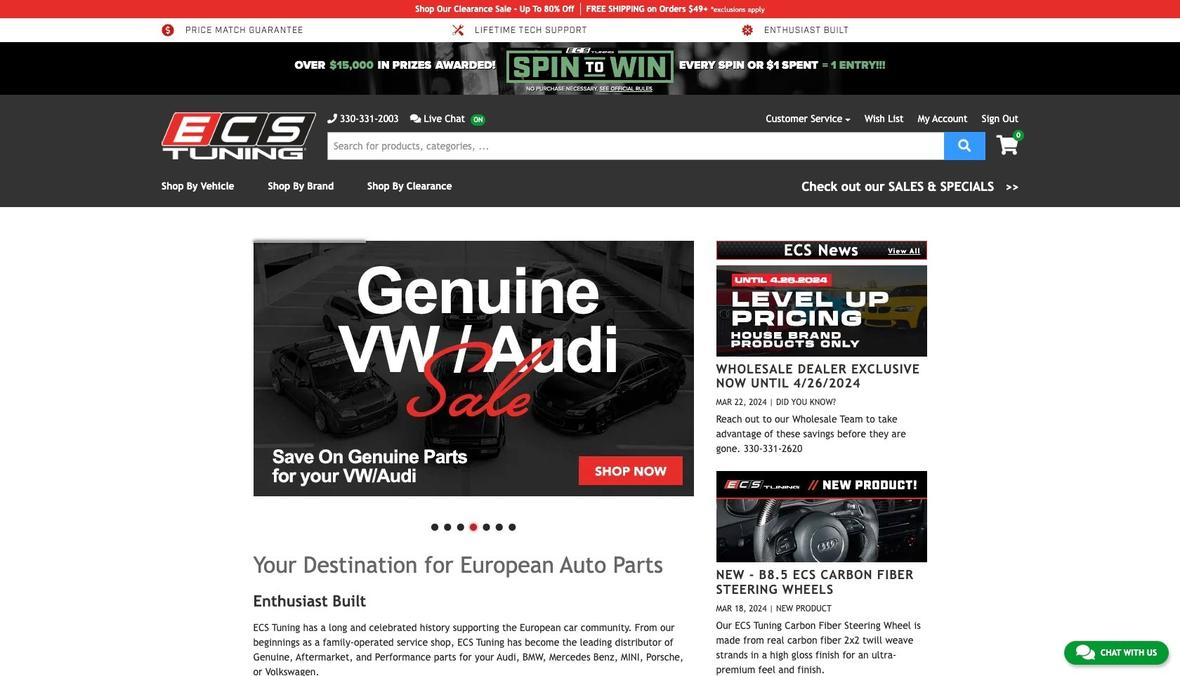 Task type: locate. For each thing, give the bounding box(es) containing it.
comments image
[[1076, 644, 1095, 661]]

ecs tuning image
[[162, 112, 316, 160]]

vag - genuine image
[[253, 241, 694, 497]]

wholesale dealer exclusive now until 4/26/2024 image
[[716, 265, 927, 357]]

phone image
[[327, 114, 337, 124]]



Task type: describe. For each thing, give the bounding box(es) containing it.
comments image
[[410, 114, 421, 124]]

new - b8.5 ecs carbon fiber steering wheels image
[[716, 472, 927, 563]]

Search text field
[[327, 132, 945, 160]]

search image
[[959, 139, 971, 151]]

ecs tuning 'spin to win' contest logo image
[[507, 48, 674, 83]]

shopping cart image
[[997, 136, 1019, 155]]



Task type: vqa. For each thing, say whether or not it's contained in the screenshot.
New - B8.5 ECS Carbon Fiber Steering Wheels image
yes



